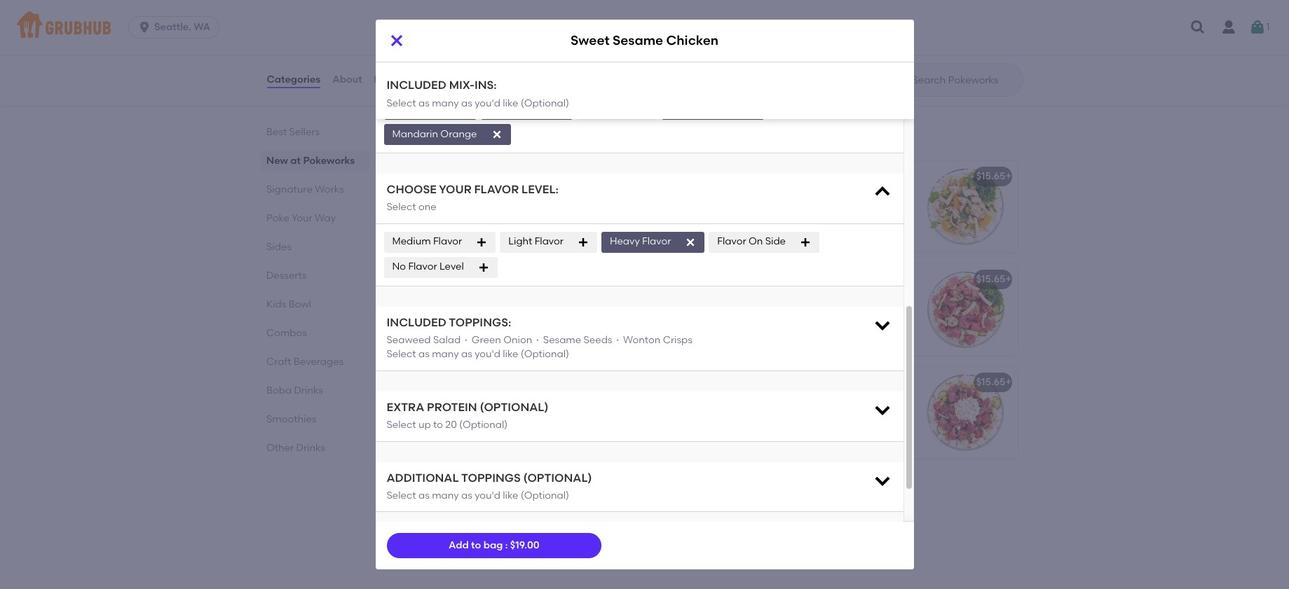 Task type: locate. For each thing, give the bounding box(es) containing it.
boba
[[266, 385, 291, 397]]

served inside atlantic salmon, cucumber, sweet onion, pineapple, cilantro, ponzu fresh flavor, seaweed salad, green onion, sesame seeds, onion crisps served over a bowl of white rice.
[[409, 453, 441, 465]]

flavor for no flavor level
[[408, 261, 437, 273]]

umami ahi
[[723, 377, 777, 389]]

0 vertical spatial (optional)
[[480, 401, 549, 414]]

luxe up choose
[[409, 171, 431, 183]]

sweet shoyu tofu (v)
[[409, 480, 508, 492]]

white inside organic firm tofu, cucumber, sweet onion, shredded kale, edamame, sweet shoyu flavor, avocado, green onion, seaweed salad, sesame seeds served over a bowl of white rice.
[[512, 557, 537, 568]]

2 horizontal spatial ahi
[[761, 377, 777, 389]]

seaweed down firm
[[441, 542, 484, 554]]

many up cucumber
[[432, 68, 459, 80]]

a down 'salad'
[[432, 350, 438, 362]]

a down add at left
[[466, 557, 472, 568]]

organic
[[409, 500, 448, 512]]

sesame inside organic firm tofu, cucumber, sweet onion, shredded kale, edamame, sweet shoyu flavor, avocado, green onion, seaweed salad, sesame seeds served over a bowl of white rice.
[[517, 542, 554, 554]]

2 ∙ from the left
[[535, 335, 541, 346]]

2 ins: from the top
[[475, 79, 497, 92]]

signature works up your
[[266, 184, 344, 196]]

0 horizontal spatial sweet sesame chicken
[[571, 33, 719, 49]]

∙
[[463, 335, 469, 346], [535, 335, 541, 346], [615, 335, 621, 346]]

onion
[[409, 336, 436, 348], [512, 439, 539, 451]]

luxe lobster bowl
[[409, 17, 496, 29], [409, 171, 496, 183]]

0 vertical spatial white
[[478, 350, 503, 362]]

seaweed down pineapple, at the bottom of the page
[[468, 425, 511, 437]]

sweet inside atlantic salmon, cucumber, sweet onion, pineapple, cilantro, ponzu fresh flavor, seaweed salad, green onion, sesame seeds, onion crisps served over a bowl of white rice.
[[542, 397, 570, 408]]

2 vertical spatial bowl
[[288, 299, 311, 311]]

seaweed
[[387, 335, 431, 346]]

a
[[432, 350, 438, 362], [466, 453, 472, 465], [466, 557, 472, 568]]

craft beverages
[[266, 356, 343, 368]]

you'd
[[475, 68, 501, 80], [475, 97, 501, 109], [475, 349, 501, 361], [475, 490, 501, 502]]

3 many from the top
[[432, 349, 459, 361]]

0 vertical spatial sesame
[[613, 33, 663, 49]]

at
[[290, 155, 300, 167]]

green up seeds
[[550, 528, 578, 540]]

select inside "extra protein (optional) select up to 20 (optional)"
[[387, 419, 416, 431]]

sesame inside included toppings: seaweed salad ∙ green onion ∙ sesame seeds ∙ wonton crisps select as many as you'd like (optional)
[[543, 335, 581, 346]]

included inside included toppings: seaweed salad ∙ green onion ∙ sesame seeds ∙ wonton crisps select as many as you'd like (optional)
[[387, 316, 446, 329]]

1 luxe from the top
[[409, 17, 431, 29]]

over inside atlantic salmon, cucumber, sweet onion, pineapple, cilantro, ponzu fresh flavor, seaweed salad, green onion, sesame seeds, onion crisps served over a bowl of white rice.
[[443, 453, 464, 465]]

1 vertical spatial drinks
[[296, 442, 325, 454]]

works down "pokeworks"
[[315, 184, 344, 196]]

2 select from the top
[[387, 97, 416, 109]]

umami ahi image
[[912, 368, 1018, 459]]

select down seaweed
[[387, 349, 416, 361]]

onion down the 'masago,'
[[409, 336, 436, 348]]

$15.65 + for umami ahi image at the right bottom of page
[[976, 377, 1012, 389]]

flavor, right aioli
[[529, 308, 558, 320]]

bowl down "bag" at the left of page
[[475, 557, 497, 568]]

0 vertical spatial shoyu
[[441, 480, 470, 492]]

2 included mix-ins: select as many as you'd like (optional) from the top
[[387, 79, 569, 109]]

0 vertical spatial ins:
[[475, 50, 497, 63]]

bowl for crisps,
[[441, 350, 463, 362]]

many down additional
[[432, 490, 459, 502]]

1 vertical spatial shredded
[[441, 514, 486, 526]]

bowl for chicken noodle soup
[[472, 17, 496, 29]]

+ for umami ahi image at the right bottom of page
[[1006, 377, 1012, 389]]

of down green
[[466, 350, 475, 362]]

masago,
[[409, 322, 451, 334]]

0 vertical spatial ahi
[[438, 274, 454, 286]]

0 horizontal spatial onion
[[409, 336, 436, 348]]

∙ right the onion
[[535, 335, 541, 346]]

0 horizontal spatial ahi
[[409, 293, 425, 305]]

2 lobster from the top
[[434, 171, 470, 183]]

you'd down green
[[475, 349, 501, 361]]

1 lobster from the top
[[434, 17, 470, 29]]

0 vertical spatial bowl
[[472, 17, 496, 29]]

sesame down the avocado, at the left
[[517, 542, 554, 554]]

2 vertical spatial white
[[512, 557, 537, 568]]

white for shredded
[[478, 350, 503, 362]]

light
[[508, 236, 532, 248]]

included mix-ins: select as many as you'd like (optional) up orange
[[387, 79, 569, 109]]

(optional) inside additional toppings (optional) select as many as you'd like (optional)
[[523, 472, 592, 485]]

1 select from the top
[[387, 68, 416, 80]]

cucumber, up kale,
[[495, 500, 546, 512]]

0 vertical spatial signature works
[[398, 129, 519, 146]]

flavor,
[[529, 308, 558, 320], [437, 425, 466, 437], [472, 528, 501, 540]]

over down seaweed
[[409, 350, 430, 362]]

of inside atlantic salmon, cucumber, sweet onion, pineapple, cilantro, ponzu fresh flavor, seaweed salad, green onion, sesame seeds, onion crisps served over a bowl of white rice.
[[500, 453, 509, 465]]

hawaiian ahi image
[[912, 265, 1018, 356]]

of inside "ahi tuna, cucumber, sweet onion, edamame, sriracha aioli flavor, masago, green onion, sesame seeds, onion crisps, shredded nori served over a bowl of white rice."
[[466, 350, 475, 362]]

white down $19.00
[[512, 557, 537, 568]]

0 vertical spatial sweet sesame chicken
[[571, 33, 719, 49]]

1 vertical spatial bowl
[[475, 453, 497, 465]]

2 mix- from the top
[[449, 79, 475, 92]]

seattle, wa button
[[128, 16, 225, 39]]

you'd up orange
[[475, 97, 501, 109]]

included toppings: seaweed salad ∙ green onion ∙ sesame seeds ∙ wonton crisps select as many as you'd like (optional)
[[387, 316, 693, 361]]

seeds, up the toppings at the left of the page
[[480, 439, 510, 451]]

3 included from the top
[[387, 316, 446, 329]]

your
[[291, 212, 312, 224]]

green
[[831, 80, 858, 92], [453, 322, 481, 334], [545, 425, 572, 437], [550, 528, 578, 540]]

signature down cucumber
[[398, 129, 470, 146]]

many down 'salad'
[[432, 349, 459, 361]]

select down extra
[[387, 419, 416, 431]]

2 horizontal spatial flavor,
[[529, 308, 558, 320]]

2 luxe lobster bowl image from the top
[[598, 161, 704, 253]]

1 ins: from the top
[[475, 50, 497, 63]]

1 vertical spatial (optional)
[[523, 472, 592, 485]]

over for sesame
[[443, 453, 464, 465]]

to left "20"
[[433, 419, 443, 431]]

ahi for spicy ahi
[[438, 274, 454, 286]]

edamame, down tuna,
[[409, 308, 462, 320]]

flavor, inside "ahi tuna, cucumber, sweet onion, edamame, sriracha aioli flavor, masago, green onion, sesame seeds, onion crisps, shredded nori served over a bowl of white rice."
[[529, 308, 558, 320]]

shoyu down firm
[[441, 528, 470, 540]]

medium flavor
[[392, 236, 462, 248]]

signature down at
[[266, 184, 312, 196]]

1 vertical spatial signature
[[266, 184, 312, 196]]

toppings:
[[449, 316, 511, 329]]

1 vertical spatial ahi
[[409, 293, 425, 305]]

rice. down the onion
[[506, 350, 526, 362]]

many
[[432, 68, 459, 80], [432, 97, 459, 109], [432, 349, 459, 361], [432, 490, 459, 502]]

(optional) down crisps on the left of the page
[[523, 472, 592, 485]]

sweet inside "ahi tuna, cucumber, sweet onion, edamame, sriracha aioli flavor, masago, green onion, sesame seeds, onion crisps, shredded nori served over a bowl of white rice."
[[507, 293, 535, 305]]

1 luxe lobster bowl from the top
[[409, 17, 496, 29]]

1 horizontal spatial seeds,
[[554, 322, 584, 334]]

sweet inside organic firm tofu, cucumber, sweet onion, shredded kale, edamame, sweet shoyu flavor, avocado, green onion, seaweed salad, sesame seeds served over a bowl of white rice.
[[549, 500, 577, 512]]

green up crisps on the left of the page
[[545, 425, 572, 437]]

with down this
[[808, 80, 828, 92]]

rice. down crisps on the left of the page
[[540, 453, 560, 465]]

lobster for sweet sesame chicken
[[434, 171, 470, 183]]

svg image inside "main navigation" navigation
[[1190, 19, 1207, 36]]

onion left crisps on the left of the page
[[512, 439, 539, 451]]

1 horizontal spatial signature
[[398, 129, 470, 146]]

5 select from the top
[[387, 419, 416, 431]]

served down organic at the left of the page
[[409, 557, 441, 568]]

green inside atlantic salmon, cucumber, sweet onion, pineapple, cilantro, ponzu fresh flavor, seaweed salad, green onion, sesame seeds, onion crisps served over a bowl of white rice.
[[545, 425, 572, 437]]

0 vertical spatial cucumber,
[[454, 293, 505, 305]]

edamame,
[[409, 308, 462, 320], [513, 514, 565, 526]]

$15.65
[[662, 17, 692, 29], [662, 171, 692, 183], [976, 171, 1006, 183], [976, 274, 1006, 286], [662, 377, 692, 389], [976, 377, 1006, 389]]

2 you'd from the top
[[475, 97, 501, 109]]

main navigation navigation
[[0, 0, 1289, 55]]

0 vertical spatial onion
[[409, 336, 436, 348]]

bowl inside organic firm tofu, cucumber, sweet onion, shredded kale, edamame, sweet shoyu flavor, avocado, green onion, seaweed salad, sesame seeds served over a bowl of white rice.
[[475, 557, 497, 568]]

1 vertical spatial salad,
[[486, 542, 515, 554]]

1 vertical spatial sweet
[[542, 397, 570, 408]]

3 you'd from the top
[[475, 349, 501, 361]]

6 select from the top
[[387, 490, 416, 502]]

flavor, down pineapple, at the bottom of the page
[[437, 425, 466, 437]]

cucumber
[[392, 103, 443, 115]]

miso
[[757, 65, 779, 77]]

1 horizontal spatial edamame,
[[513, 514, 565, 526]]

luxe for chicken noodle soup
[[409, 17, 431, 29]]

flavor right heavy
[[642, 236, 671, 248]]

2 vertical spatial served
[[409, 557, 441, 568]]

0 vertical spatial sesame
[[515, 322, 552, 334]]

1 vertical spatial sesame
[[441, 439, 477, 451]]

salmon
[[465, 377, 502, 389]]

over down add at left
[[443, 557, 464, 568]]

sweet sesame chicken image
[[912, 161, 1018, 253]]

white for onion
[[512, 453, 537, 465]]

a for onion
[[432, 350, 438, 362]]

garnished
[[758, 80, 806, 92]]

0 horizontal spatial signature
[[266, 184, 312, 196]]

luxe lobster bowl for chicken
[[409, 17, 496, 29]]

1 vertical spatial seaweed
[[441, 542, 484, 554]]

over
[[409, 350, 430, 362], [443, 453, 464, 465], [443, 557, 464, 568]]

2 vertical spatial a
[[466, 557, 472, 568]]

you'd down the toppings at the left of the page
[[475, 490, 501, 502]]

atlantic salmon, cucumber, sweet onion, pineapple, cilantro, ponzu fresh flavor, seaweed salad, green onion, sesame seeds, onion crisps served over a bowl of white rice.
[[409, 397, 572, 465]]

2 shoyu from the top
[[441, 528, 470, 540]]

green down warm
[[831, 80, 858, 92]]

like
[[503, 68, 518, 80], [503, 97, 518, 109], [503, 349, 518, 361], [503, 490, 518, 502]]

green up crisps,
[[453, 322, 481, 334]]

0 vertical spatial ponzu
[[434, 377, 463, 389]]

green inside "ahi tuna, cucumber, sweet onion, edamame, sriracha aioli flavor, masago, green onion, sesame seeds, onion crisps, shredded nori served over a bowl of white rice."
[[453, 322, 481, 334]]

1 vertical spatial luxe lobster bowl image
[[598, 161, 704, 253]]

4 like from the top
[[503, 490, 518, 502]]

flavor, down kale,
[[472, 528, 501, 540]]

0 vertical spatial lobster
[[434, 17, 470, 29]]

lobster
[[434, 17, 470, 29], [434, 171, 470, 183]]

extra
[[387, 401, 424, 414]]

0 vertical spatial luxe lobster bowl image
[[598, 8, 704, 99]]

2 vertical spatial rice.
[[540, 557, 560, 568]]

$15.65 for hawaiian ahi image
[[976, 274, 1006, 286]]

served up additional
[[409, 453, 441, 465]]

2 vertical spatial over
[[443, 557, 464, 568]]

mandarin orange
[[392, 128, 477, 140]]

noodles
[[820, 51, 858, 63]]

rice.
[[506, 350, 526, 362], [540, 453, 560, 465], [540, 557, 560, 568]]

warm
[[833, 65, 861, 77]]

1 vertical spatial ins:
[[475, 79, 497, 92]]

svg image
[[1190, 19, 1207, 36], [388, 32, 405, 49], [457, 104, 469, 115], [491, 129, 502, 140], [578, 237, 589, 248], [800, 237, 811, 248], [478, 262, 489, 273], [873, 400, 892, 420]]

0 vertical spatial signature
[[398, 129, 470, 146]]

ponzu up crisps on the left of the page
[[535, 411, 564, 423]]

2 vertical spatial sweet
[[549, 500, 577, 512]]

desserts
[[266, 270, 306, 282]]

crisps
[[663, 335, 693, 346]]

0 horizontal spatial chicken
[[666, 33, 719, 49]]

0 vertical spatial salad,
[[513, 425, 542, 437]]

with up savory
[[723, 51, 743, 63]]

1 vertical spatial edamame,
[[513, 514, 565, 526]]

chicken noodle soup
[[723, 17, 827, 29]]

many up mandarin orange
[[432, 97, 459, 109]]

rice. down seeds
[[540, 557, 560, 568]]

edamame
[[490, 103, 539, 115]]

white up the toppings at the left of the page
[[512, 453, 537, 465]]

rice. for crisps
[[540, 453, 560, 465]]

0 vertical spatial chicken
[[723, 17, 763, 29]]

1 vertical spatial of
[[500, 453, 509, 465]]

flavor right light
[[535, 236, 564, 248]]

bowl up the toppings at the left of the page
[[475, 453, 497, 465]]

1 horizontal spatial sweet sesame chicken
[[723, 171, 835, 183]]

chicken
[[723, 17, 763, 29], [666, 33, 719, 49], [796, 171, 835, 183]]

2 many from the top
[[432, 97, 459, 109]]

luxe lobster bowl image
[[598, 8, 704, 99], [598, 161, 704, 253]]

sweet up aioli
[[507, 293, 535, 305]]

cucumber, inside "ahi tuna, cucumber, sweet onion, edamame, sriracha aioli flavor, masago, green onion, sesame seeds, onion crisps, shredded nori served over a bowl of white rice."
[[454, 293, 505, 305]]

bowl inside "ahi tuna, cucumber, sweet onion, edamame, sriracha aioli flavor, masago, green onion, sesame seeds, onion crisps, shredded nori served over a bowl of white rice."
[[441, 350, 463, 362]]

select down choose
[[387, 201, 416, 213]]

2 vertical spatial ahi
[[761, 377, 777, 389]]

cucumber, up sriracha
[[454, 293, 505, 305]]

$15.65 + for hawaiian ahi image
[[976, 274, 1012, 286]]

select
[[387, 68, 416, 80], [387, 97, 416, 109], [387, 201, 416, 213], [387, 349, 416, 361], [387, 419, 416, 431], [387, 490, 416, 502]]

extra protein (optional) select up to 20 (optional)
[[387, 401, 549, 431]]

drinks right other
[[296, 442, 325, 454]]

1 vertical spatial ponzu
[[535, 411, 564, 423]]

shredded down firm
[[441, 514, 486, 526]]

+
[[692, 17, 698, 29], [692, 171, 698, 183], [1006, 171, 1012, 183], [1006, 274, 1012, 286], [692, 377, 698, 389], [1006, 377, 1012, 389]]

rice. inside "ahi tuna, cucumber, sweet onion, edamame, sriracha aioli flavor, masago, green onion, sesame seeds, onion crisps, shredded nori served over a bowl of white rice."
[[506, 350, 526, 362]]

flavor up level
[[433, 236, 462, 248]]

∙ right seeds
[[615, 335, 621, 346]]

onion,
[[537, 293, 566, 305], [483, 322, 512, 334], [409, 411, 438, 423], [409, 439, 438, 451], [409, 514, 438, 526], [409, 542, 438, 554]]

drinks down craft beverages at the left of page
[[294, 385, 323, 397]]

soup
[[802, 17, 827, 29]]

over inside "ahi tuna, cucumber, sweet onion, edamame, sriracha aioli flavor, masago, green onion, sesame seeds, onion crisps, shredded nori served over a bowl of white rice."
[[409, 350, 430, 362]]

sweet for ponzu
[[542, 397, 570, 408]]

select inside additional toppings (optional) select as many as you'd like (optional)
[[387, 490, 416, 502]]

bowl inside atlantic salmon, cucumber, sweet onion, pineapple, cilantro, ponzu fresh flavor, seaweed salad, green onion, sesame seeds, onion crisps served over a bowl of white rice.
[[475, 453, 497, 465]]

shoyu
[[441, 480, 470, 492], [441, 528, 470, 540]]

0 horizontal spatial ponzu
[[434, 377, 463, 389]]

0 vertical spatial works
[[473, 129, 519, 146]]

1 vertical spatial onion
[[512, 439, 539, 451]]

bowl
[[472, 17, 496, 29], [472, 171, 496, 183], [288, 299, 311, 311]]

1 vertical spatial lobster
[[434, 171, 470, 183]]

0 vertical spatial edamame,
[[409, 308, 462, 320]]

svg image inside 1 "button"
[[1250, 19, 1267, 36]]

included up cucumber
[[387, 79, 446, 92]]

sesame inside atlantic salmon, cucumber, sweet onion, pineapple, cilantro, ponzu fresh flavor, seaweed salad, green onion, sesame seeds, onion crisps served over a bowl of white rice.
[[441, 439, 477, 451]]

new
[[266, 155, 288, 167]]

∙ right 'salad'
[[463, 335, 469, 346]]

1 you'd from the top
[[475, 68, 501, 80]]

sweet sesame chicken
[[571, 33, 719, 49], [723, 171, 835, 183]]

(optional) down the "salmon"
[[480, 401, 549, 414]]

sweet up crisps on the left of the page
[[542, 397, 570, 408]]

0 horizontal spatial sesame
[[543, 335, 581, 346]]

rice. inside atlantic salmon, cucumber, sweet onion, pineapple, cilantro, ponzu fresh flavor, seaweed salad, green onion, sesame seeds, onion crisps served over a bowl of white rice.
[[540, 453, 560, 465]]

shoyu up firm
[[441, 480, 470, 492]]

served for onion,
[[409, 453, 441, 465]]

0 vertical spatial over
[[409, 350, 430, 362]]

select down reviews on the top of the page
[[387, 97, 416, 109]]

onion, up included toppings: seaweed salad ∙ green onion ∙ sesame seeds ∙ wonton crisps select as many as you'd like (optional)
[[537, 293, 566, 305]]

seeds, inside "ahi tuna, cucumber, sweet onion, edamame, sriracha aioli flavor, masago, green onion, sesame seeds, onion crisps, shredded nori served over a bowl of white rice."
[[554, 322, 584, 334]]

served right nori
[[539, 336, 570, 348]]

a inside atlantic salmon, cucumber, sweet onion, pineapple, cilantro, ponzu fresh flavor, seaweed salad, green onion, sesame seeds, onion crisps served over a bowl of white rice.
[[466, 453, 472, 465]]

3 like from the top
[[503, 349, 518, 361]]

2 included from the top
[[387, 79, 446, 92]]

drinks for other drinks
[[296, 442, 325, 454]]

2 vertical spatial sesame
[[543, 335, 581, 346]]

0 vertical spatial shredded
[[471, 336, 516, 348]]

1 vertical spatial a
[[466, 453, 472, 465]]

sesame up nori
[[515, 322, 552, 334]]

seeds, up seeds
[[554, 322, 584, 334]]

cucumber, up the cilantro,
[[489, 397, 539, 408]]

1 vertical spatial flavor,
[[437, 425, 466, 437]]

1 vertical spatial with
[[808, 80, 828, 92]]

sesame down "20"
[[441, 439, 477, 451]]

our
[[882, 51, 897, 63]]

seeds
[[556, 542, 584, 554]]

ins:
[[475, 50, 497, 63], [475, 79, 497, 92]]

2 vertical spatial chicken
[[796, 171, 835, 183]]

4 you'd from the top
[[475, 490, 501, 502]]

onion inside atlantic salmon, cucumber, sweet onion, pineapple, cilantro, ponzu fresh flavor, seaweed salad, green onion, sesame seeds, onion crisps served over a bowl of white rice.
[[512, 439, 539, 451]]

white inside atlantic salmon, cucumber, sweet onion, pineapple, cilantro, ponzu fresh flavor, seaweed salad, green onion, sesame seeds, onion crisps served over a bowl of white rice.
[[512, 453, 537, 465]]

1 vertical spatial included
[[387, 79, 446, 92]]

served
[[539, 336, 570, 348], [409, 453, 441, 465], [409, 557, 441, 568]]

2 luxe from the top
[[409, 171, 431, 183]]

salmon,
[[449, 397, 486, 408]]

0 vertical spatial luxe lobster bowl
[[409, 17, 496, 29]]

of up the toppings at the left of the page
[[500, 453, 509, 465]]

0 horizontal spatial edamame,
[[409, 308, 462, 320]]

svg image
[[1250, 19, 1267, 36], [137, 20, 152, 34], [553, 104, 565, 115], [873, 182, 892, 202], [476, 237, 487, 248], [685, 237, 696, 248], [873, 315, 892, 335], [873, 471, 892, 490]]

3 select from the top
[[387, 201, 416, 213]]

luxe up reviews on the top of the page
[[409, 17, 431, 29]]

light flavor
[[508, 236, 564, 248]]

bowl
[[441, 350, 463, 362], [475, 453, 497, 465], [475, 557, 497, 568]]

included mix-ins: select as many as you'd like (optional) up edamame
[[387, 50, 569, 80]]

0 vertical spatial drinks
[[294, 385, 323, 397]]

1 vertical spatial luxe
[[409, 171, 431, 183]]

flavor up spicy
[[408, 261, 437, 273]]

2 luxe lobster bowl from the top
[[409, 171, 496, 183]]

0 vertical spatial mix-
[[449, 50, 475, 63]]

cucumber, for cilantro,
[[489, 397, 539, 408]]

additional toppings (optional) select as many as you'd like (optional)
[[387, 472, 592, 502]]

white inside "ahi tuna, cucumber, sweet onion, edamame, sriracha aioli flavor, masago, green onion, sesame seeds, onion crisps, shredded nori served over a bowl of white rice."
[[478, 350, 503, 362]]

white down green
[[478, 350, 503, 362]]

ahi down level
[[438, 274, 454, 286]]

select up cucumber
[[387, 68, 416, 80]]

seaweed
[[468, 425, 511, 437], [441, 542, 484, 554]]

sweet
[[571, 33, 610, 49], [723, 171, 753, 183], [409, 480, 439, 492], [409, 528, 438, 540]]

a inside organic firm tofu, cucumber, sweet onion, shredded kale, edamame, sweet shoyu flavor, avocado, green onion, seaweed salad, sesame seeds served over a bowl of white rice.
[[466, 557, 472, 568]]

ponzu up protein
[[434, 377, 463, 389]]

bowl down crisps,
[[441, 350, 463, 362]]

select down additional
[[387, 490, 416, 502]]

2 vertical spatial cucumber,
[[495, 500, 546, 512]]

0 horizontal spatial flavor,
[[437, 425, 466, 437]]

ponzu inside atlantic salmon, cucumber, sweet onion, pineapple, cilantro, ponzu fresh flavor, seaweed salad, green onion, sesame seeds, onion crisps served over a bowl of white rice.
[[535, 411, 564, 423]]

you'd up edamame
[[475, 68, 501, 80]]

included up seaweed
[[387, 316, 446, 329]]

orange
[[441, 128, 477, 140]]

1 vertical spatial sesame
[[755, 171, 793, 183]]

(optional) for additional toppings (optional)
[[523, 472, 592, 485]]

cucumber, inside atlantic salmon, cucumber, sweet onion, pineapple, cilantro, ponzu fresh flavor, seaweed salad, green onion, sesame seeds, onion crisps served over a bowl of white rice.
[[489, 397, 539, 408]]

sesame
[[613, 33, 663, 49], [755, 171, 793, 183], [543, 335, 581, 346]]

edamame, up the avocado, at the left
[[513, 514, 565, 526]]

1 horizontal spatial onion
[[512, 439, 539, 451]]

(optional) inside included toppings: seaweed salad ∙ green onion ∙ sesame seeds ∙ wonton crisps select as many as you'd like (optional)
[[521, 349, 569, 361]]

drinks for boba drinks
[[294, 385, 323, 397]]

a up sweet shoyu tofu (v)
[[466, 453, 472, 465]]

served inside "ahi tuna, cucumber, sweet onion, edamame, sriracha aioli flavor, masago, green onion, sesame seeds, onion crisps, shredded nori served over a bowl of white rice."
[[539, 336, 570, 348]]

(optional) inside "extra protein (optional) select up to 20 (optional)"
[[459, 419, 508, 431]]

rice. for nori
[[506, 350, 526, 362]]

like inside included toppings: seaweed salad ∙ green onion ∙ sesame seeds ∙ wonton crisps select as many as you'd like (optional)
[[503, 349, 518, 361]]

heavy flavor
[[610, 236, 671, 248]]

1 vertical spatial seeds,
[[480, 439, 510, 451]]

0 vertical spatial of
[[466, 350, 475, 362]]

chicken
[[758, 37, 795, 49]]

ahi right umami at right
[[761, 377, 777, 389]]

1 vertical spatial white
[[512, 453, 537, 465]]

0 vertical spatial included
[[387, 50, 446, 63]]

sweet for aioli
[[507, 293, 535, 305]]

0 vertical spatial rice.
[[506, 350, 526, 362]]

sesame inside "ahi tuna, cucumber, sweet onion, edamame, sriracha aioli flavor, masago, green onion, sesame seeds, onion crisps, shredded nori served over a bowl of white rice."
[[515, 322, 552, 334]]

1 included mix-ins: select as many as you'd like (optional) from the top
[[387, 50, 569, 80]]

shredded down toppings:
[[471, 336, 516, 348]]

1 vertical spatial shoyu
[[441, 528, 470, 540]]

to left "bag" at the left of page
[[471, 540, 481, 552]]

atlantic
[[409, 397, 446, 408]]

about button
[[332, 55, 363, 105]]

4 select from the top
[[387, 349, 416, 361]]

0 horizontal spatial ∙
[[463, 335, 469, 346]]

included mix-ins: select as many as you'd like (optional)
[[387, 50, 569, 80], [387, 79, 569, 109]]

of down :
[[500, 557, 509, 568]]

+ for yuzu ponzu salmon image
[[692, 377, 698, 389]]

seaweed inside atlantic salmon, cucumber, sweet onion, pineapple, cilantro, ponzu fresh flavor, seaweed salad, green onion, sesame seeds, onion crisps served over a bowl of white rice.
[[468, 425, 511, 437]]

seeds, inside atlantic salmon, cucumber, sweet onion, pineapple, cilantro, ponzu fresh flavor, seaweed salad, green onion, sesame seeds, onion crisps served over a bowl of white rice.
[[480, 439, 510, 451]]

cilantro,
[[494, 411, 533, 423]]

1 vertical spatial over
[[443, 453, 464, 465]]

0 horizontal spatial to
[[433, 419, 443, 431]]

1 vertical spatial signature works
[[266, 184, 344, 196]]

0 vertical spatial luxe
[[409, 17, 431, 29]]

yuzu ponzu salmon image
[[598, 368, 704, 459]]

0 vertical spatial a
[[432, 350, 438, 362]]

2 horizontal spatial chicken
[[796, 171, 835, 183]]

(optional) inside "extra protein (optional) select up to 20 (optional)"
[[480, 401, 549, 414]]

0 horizontal spatial works
[[315, 184, 344, 196]]

1 vertical spatial served
[[409, 453, 441, 465]]

shredded inside organic firm tofu, cucumber, sweet onion, shredded kale, edamame, sweet shoyu flavor, avocado, green onion, seaweed salad, sesame seeds served over a bowl of white rice.
[[441, 514, 486, 526]]

ponzu
[[434, 377, 463, 389], [535, 411, 564, 423]]

your
[[439, 183, 472, 196]]

a inside "ahi tuna, cucumber, sweet onion, edamame, sriracha aioli flavor, masago, green onion, sesame seeds, onion crisps, shredded nori served over a bowl of white rice."
[[432, 350, 438, 362]]

ahi down spicy
[[409, 293, 425, 305]]

svg image inside seattle, wa button
[[137, 20, 152, 34]]

4 many from the top
[[432, 490, 459, 502]]

+ for sweet sesame chicken image
[[1006, 171, 1012, 183]]

works down edamame
[[473, 129, 519, 146]]

other drinks
[[266, 442, 325, 454]]

1 luxe lobster bowl image from the top
[[598, 8, 704, 99]]

sweet up seeds
[[549, 500, 577, 512]]

0 vertical spatial flavor,
[[529, 308, 558, 320]]

yuzu
[[409, 377, 432, 389]]

heavy
[[610, 236, 640, 248]]

2 vertical spatial sesame
[[517, 542, 554, 554]]



Task type: describe. For each thing, give the bounding box(es) containing it.
$15.65 for sweet sesame chicken image
[[976, 171, 1006, 183]]

to inside "extra protein (optional) select up to 20 (optional)"
[[433, 419, 443, 431]]

medium
[[392, 236, 431, 248]]

avocado,
[[503, 528, 548, 540]]

level
[[440, 261, 464, 273]]

ahi for umami ahi
[[761, 377, 777, 389]]

organic firm tofu, cucumber, sweet onion, shredded kale, edamame, sweet shoyu flavor, avocado, green onion, seaweed salad, sesame seeds served over a bowl of white rice.
[[409, 500, 584, 568]]

1 vertical spatial chicken
[[666, 33, 719, 49]]

crisps
[[541, 439, 569, 451]]

categories button
[[266, 55, 321, 105]]

2 horizontal spatial sesame
[[755, 171, 793, 183]]

beverages
[[293, 356, 343, 368]]

noodle
[[765, 17, 800, 29]]

savory chicken breast combined with delicate ramen noodles and our savory miso broth. this warm noodle soup is garnished with green onions.
[[723, 37, 897, 92]]

onion
[[504, 335, 532, 346]]

shredded inside "ahi tuna, cucumber, sweet onion, edamame, sriracha aioli flavor, masago, green onion, sesame seeds, onion crisps, shredded nori served over a bowl of white rice."
[[471, 336, 516, 348]]

ahi inside "ahi tuna, cucumber, sweet onion, edamame, sriracha aioli flavor, masago, green onion, sesame seeds, onion crisps, shredded nori served over a bowl of white rice."
[[409, 293, 425, 305]]

combined
[[830, 37, 879, 49]]

select inside choose your flavor level: select one
[[387, 201, 416, 213]]

luxe lobster bowl for sweet
[[409, 171, 496, 183]]

1 horizontal spatial chicken
[[723, 17, 763, 29]]

flavor for heavy flavor
[[642, 236, 671, 248]]

1 horizontal spatial signature works
[[398, 129, 519, 146]]

kids bowl
[[266, 299, 311, 311]]

umami
[[723, 377, 758, 389]]

0 horizontal spatial with
[[723, 51, 743, 63]]

like inside additional toppings (optional) select as many as you'd like (optional)
[[503, 490, 518, 502]]

cucumber, for sriracha
[[454, 293, 505, 305]]

select inside included toppings: seaweed salad ∙ green onion ∙ sesame seeds ∙ wonton crisps select as many as you'd like (optional)
[[387, 349, 416, 361]]

(v)
[[495, 480, 508, 492]]

:
[[505, 540, 508, 552]]

onion, down organic at the left of the page
[[409, 514, 438, 526]]

rice. inside organic firm tofu, cucumber, sweet onion, shredded kale, edamame, sweet shoyu flavor, avocado, green onion, seaweed salad, sesame seeds served over a bowl of white rice.
[[540, 557, 560, 568]]

many inside included toppings: seaweed salad ∙ green onion ∙ sesame seeds ∙ wonton crisps select as many as you'd like (optional)
[[432, 349, 459, 361]]

bowl for sweet sesame chicken
[[472, 171, 496, 183]]

lobster for chicken noodle soup
[[434, 17, 470, 29]]

crisps,
[[438, 336, 468, 348]]

flavor
[[474, 183, 519, 196]]

seattle, wa
[[154, 21, 210, 33]]

smoothies
[[266, 414, 316, 426]]

chicken noodle soup image
[[912, 8, 1018, 99]]

mandarin
[[392, 128, 438, 140]]

bag
[[484, 540, 503, 552]]

+ for hawaiian ahi image
[[1006, 274, 1012, 286]]

on
[[749, 236, 763, 248]]

a for sesame
[[466, 453, 472, 465]]

of inside organic firm tofu, cucumber, sweet onion, shredded kale, edamame, sweet shoyu flavor, avocado, green onion, seaweed salad, sesame seeds served over a bowl of white rice.
[[500, 557, 509, 568]]

flavor left on
[[717, 236, 746, 248]]

shoyu inside organic firm tofu, cucumber, sweet onion, shredded kale, edamame, sweet shoyu flavor, avocado, green onion, seaweed salad, sesame seeds served over a bowl of white rice.
[[441, 528, 470, 540]]

pineapple,
[[441, 411, 491, 423]]

sellers
[[289, 126, 319, 138]]

luxe lobster bowl image for sweet
[[598, 161, 704, 253]]

side
[[765, 236, 786, 248]]

1 included from the top
[[387, 50, 446, 63]]

of for seeds,
[[500, 453, 509, 465]]

choose your flavor level: select one
[[387, 183, 559, 213]]

1 ∙ from the left
[[463, 335, 469, 346]]

this
[[812, 65, 831, 77]]

edamame, inside "ahi tuna, cucumber, sweet onion, edamame, sriracha aioli flavor, masago, green onion, sesame seeds, onion crisps, shredded nori served over a bowl of white rice."
[[409, 308, 462, 320]]

of for crisps,
[[466, 350, 475, 362]]

is
[[749, 80, 756, 92]]

sweet inside organic firm tofu, cucumber, sweet onion, shredded kale, edamame, sweet shoyu flavor, avocado, green onion, seaweed salad, sesame seeds served over a bowl of white rice.
[[409, 528, 438, 540]]

sriracha
[[464, 308, 504, 320]]

you'd inside additional toppings (optional) select as many as you'd like (optional)
[[475, 490, 501, 502]]

1 many from the top
[[432, 68, 459, 80]]

savory
[[723, 65, 754, 77]]

no flavor level
[[392, 261, 464, 273]]

tofu
[[472, 480, 493, 492]]

cucumber, inside organic firm tofu, cucumber, sweet onion, shredded kale, edamame, sweet shoyu flavor, avocado, green onion, seaweed salad, sesame seeds served over a bowl of white rice.
[[495, 500, 546, 512]]

1 like from the top
[[503, 68, 518, 80]]

served inside organic firm tofu, cucumber, sweet onion, shredded kale, edamame, sweet shoyu flavor, avocado, green onion, seaweed salad, sesame seeds served over a bowl of white rice.
[[409, 557, 441, 568]]

you'd inside included toppings: seaweed salad ∙ green onion ∙ sesame seeds ∙ wonton crisps select as many as you'd like (optional)
[[475, 349, 501, 361]]

$15.65 + for sweet sesame chicken image
[[976, 171, 1012, 183]]

onion, left add at left
[[409, 542, 438, 554]]

1 horizontal spatial sesame
[[613, 33, 663, 49]]

salad
[[433, 335, 461, 346]]

green
[[472, 335, 501, 346]]

up
[[419, 419, 431, 431]]

flavor, inside atlantic salmon, cucumber, sweet onion, pineapple, cilantro, ponzu fresh flavor, seaweed salad, green onion, sesame seeds, onion crisps served over a bowl of white rice.
[[437, 425, 466, 437]]

Search Pokeworks search field
[[911, 74, 1018, 87]]

onions.
[[861, 80, 894, 92]]

other
[[266, 442, 294, 454]]

1 button
[[1250, 15, 1270, 40]]

salad, inside organic firm tofu, cucumber, sweet onion, shredded kale, edamame, sweet shoyu flavor, avocado, green onion, seaweed salad, sesame seeds served over a bowl of white rice.
[[486, 542, 515, 554]]

savory
[[723, 37, 755, 49]]

onion inside "ahi tuna, cucumber, sweet onion, edamame, sriracha aioli flavor, masago, green onion, sesame seeds, onion crisps, shredded nori served over a bowl of white rice."
[[409, 336, 436, 348]]

1 horizontal spatial with
[[808, 80, 828, 92]]

$15.65 for yuzu ponzu salmon image
[[662, 377, 692, 389]]

delicate
[[745, 51, 784, 63]]

1 horizontal spatial works
[[473, 129, 519, 146]]

nori
[[518, 336, 536, 348]]

best sellers
[[266, 126, 319, 138]]

noodle
[[863, 65, 896, 77]]

no
[[392, 261, 406, 273]]

seattle,
[[154, 21, 191, 33]]

served for seeds,
[[539, 336, 570, 348]]

kids
[[266, 299, 286, 311]]

wa
[[194, 21, 210, 33]]

$15.65 for umami ahi image at the right bottom of page
[[976, 377, 1006, 389]]

poke your way
[[266, 212, 336, 224]]

reviews button
[[373, 55, 414, 105]]

choose
[[387, 183, 437, 196]]

green inside savory chicken breast combined with delicate ramen noodles and our savory miso broth. this warm noodle soup is garnished with green onions.
[[831, 80, 858, 92]]

craft
[[266, 356, 291, 368]]

1 vertical spatial works
[[315, 184, 344, 196]]

onion, up fresh
[[409, 411, 438, 423]]

salad, inside atlantic salmon, cucumber, sweet onion, pineapple, cilantro, ponzu fresh flavor, seaweed salad, green onion, sesame seeds, onion crisps served over a bowl of white rice.
[[513, 425, 542, 437]]

flavor for medium flavor
[[433, 236, 462, 248]]

luxe lobster bowl image for chicken
[[598, 8, 704, 99]]

$15.65 + for yuzu ponzu salmon image
[[662, 377, 698, 389]]

2 like from the top
[[503, 97, 518, 109]]

onion, up green
[[483, 322, 512, 334]]

sweet shoyu tofu (v) image
[[598, 471, 704, 562]]

tuna,
[[427, 293, 452, 305]]

ahi tuna, cucumber, sweet onion, edamame, sriracha aioli flavor, masago, green onion, sesame seeds, onion crisps, shredded nori served over a bowl of white rice.
[[409, 293, 584, 362]]

flavor for light flavor
[[535, 236, 564, 248]]

flavor, inside organic firm tofu, cucumber, sweet onion, shredded kale, edamame, sweet shoyu flavor, avocado, green onion, seaweed salad, sesame seeds served over a bowl of white rice.
[[472, 528, 501, 540]]

(optional) for extra protein (optional)
[[480, 401, 549, 414]]

breast
[[797, 37, 828, 49]]

20
[[445, 419, 457, 431]]

edamame, inside organic firm tofu, cucumber, sweet onion, shredded kale, edamame, sweet shoyu flavor, avocado, green onion, seaweed salad, sesame seeds served over a bowl of white rice.
[[513, 514, 565, 526]]

firm
[[450, 500, 469, 512]]

seaweed inside organic firm tofu, cucumber, sweet onion, shredded kale, edamame, sweet shoyu flavor, avocado, green onion, seaweed salad, sesame seeds served over a bowl of white rice.
[[441, 542, 484, 554]]

(optional) inside additional toppings (optional) select as many as you'd like (optional)
[[521, 490, 569, 502]]

sides
[[266, 241, 291, 253]]

seeds
[[584, 335, 612, 346]]

spicy ahi
[[409, 274, 454, 286]]

toppings
[[461, 472, 521, 485]]

aioli
[[506, 308, 527, 320]]

over for onion
[[409, 350, 430, 362]]

flavor on side
[[717, 236, 786, 248]]

1
[[1267, 21, 1270, 33]]

spicy ahi image
[[598, 265, 704, 356]]

luxe for sweet sesame chicken
[[409, 171, 431, 183]]

tofu,
[[471, 500, 493, 512]]

yuzu ponzu salmon
[[409, 377, 502, 389]]

1 mix- from the top
[[449, 50, 475, 63]]

spicy
[[409, 274, 435, 286]]

many inside additional toppings (optional) select as many as you'd like (optional)
[[432, 490, 459, 502]]

green inside organic firm tofu, cucumber, sweet onion, shredded kale, edamame, sweet shoyu flavor, avocado, green onion, seaweed salad, sesame seeds served over a bowl of white rice.
[[550, 528, 578, 540]]

wonton
[[623, 335, 661, 346]]

ramen
[[787, 51, 818, 63]]

1 horizontal spatial to
[[471, 540, 481, 552]]

additional
[[387, 472, 459, 485]]

bowl for seeds,
[[475, 453, 497, 465]]

onion, down fresh
[[409, 439, 438, 451]]

over inside organic firm tofu, cucumber, sweet onion, shredded kale, edamame, sweet shoyu flavor, avocado, green onion, seaweed salad, sesame seeds served over a bowl of white rice.
[[443, 557, 464, 568]]

1 shoyu from the top
[[441, 480, 470, 492]]

3 ∙ from the left
[[615, 335, 621, 346]]



Task type: vqa. For each thing, say whether or not it's contained in the screenshot.
"Address and phone" link
no



